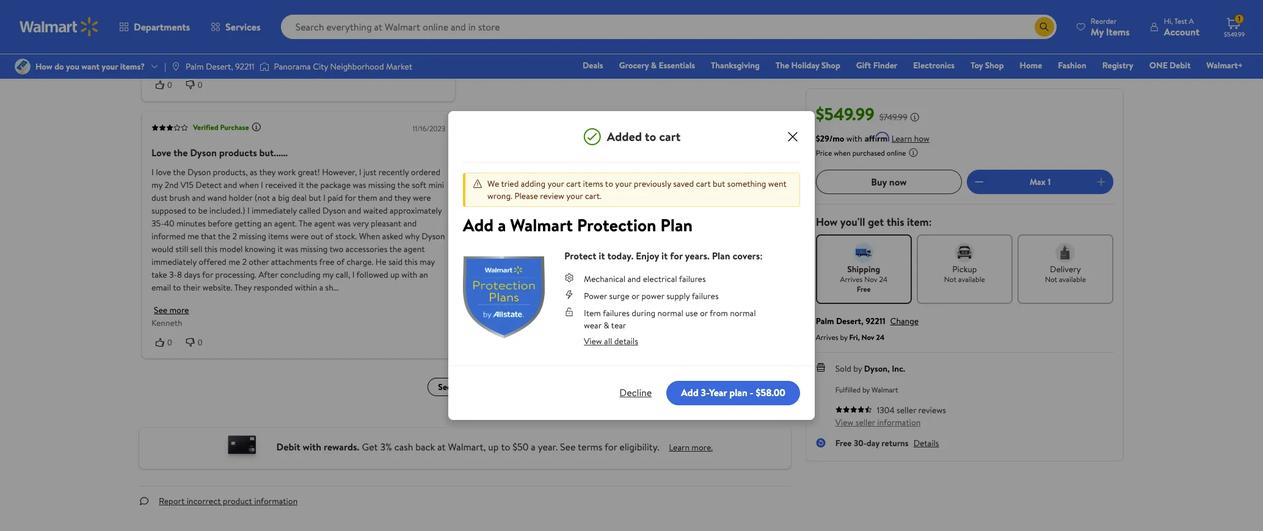 Task type: describe. For each thing, give the bounding box(es) containing it.
thanksgiving
[[711, 59, 760, 71]]

more.
[[692, 442, 713, 454]]

1 horizontal spatial your
[[567, 190, 583, 203]]

decline
[[620, 386, 652, 400]]

increase quantity dyson v15 detect absolute vacuum | iron/gold | new, current quantity 1 image
[[1094, 175, 1109, 189]]

back
[[416, 441, 435, 454]]

0 vertical spatial plan
[[661, 214, 693, 237]]

1 vertical spatial see
[[560, 441, 576, 454]]

ordered
[[411, 166, 441, 178]]

product
[[223, 495, 252, 508]]

incorrect
[[187, 495, 221, 508]]

love for i love the dyson products, as they work great!  however, i just recently ordered my 2nd v15 detect and when i received it the package was missing the soft mini dust brush and wand holder (not a big deal but i paid for them and they were supposed to be included.)  i immediately called dyson and waited approximately 35-40 minutes before getting an agent.  the agent was very pleasant and informed me that the 2 missing items were out of stock.  when asked why dyson would still sell this model knowing it was missing two accessories the agent immediately offered me 2 other attachments free of charge.  he said this may take 3-8 days for processing.  after concluding my call, i followed up with an email to their website.  they responded within a sh...
[[156, 166, 171, 178]]

terms
[[578, 441, 603, 454]]

arrives inside palm desert, 92211 change arrives by fri, nov 24
[[816, 332, 839, 343]]

dyson right 'why' at left top
[[422, 230, 445, 242]]

detect
[[196, 179, 222, 191]]

sold
[[836, 363, 852, 375]]

3%
[[380, 441, 392, 454]]

the inside i love the dyson products, as they work great!  however, i just recently ordered my 2nd v15 detect and when i received it the package was missing the soft mini dust brush and wand holder (not a big deal but i paid for them and they were supposed to be included.)  i immediately called dyson and waited approximately 35-40 minutes before getting an agent.  the agent was very pleasant and informed me that the 2 missing items were out of stock.  when asked why dyson would still sell this model knowing it was missing two accessories the agent immediately offered me 2 other attachments free of charge.  he said this may take 3-8 days for processing.  after concluding my call, i followed up with an email to their website.  they responded within a sh...
[[299, 217, 312, 229]]

dyson down the paid
[[323, 204, 346, 217]]

i love the dyson products, as they work great!  however, i just recently ordered my 2nd v15 detect and when i received it the package was missing the soft mini dust brush and wand holder (not a big deal but i paid for them and they were supposed to be included.)  i immediately called dyson and waited approximately 35-40 minutes before getting an agent.  the agent was very pleasant and informed me that the 2 missing items were out of stock.  when asked why dyson would still sell this model knowing it was missing two accessories the agent immediately offered me 2 other attachments free of charge.  he said this may take 3-8 days for processing.  after concluding my call, i followed up with an email to their website.  they responded within a sh...
[[152, 166, 445, 294]]

finder
[[874, 59, 898, 71]]

up inside i love the dyson products, as they work great!  however, i just recently ordered my 2nd v15 detect and when i received it the package was missing the soft mini dust brush and wand holder (not a big deal but i paid for them and they were supposed to be included.)  i immediately called dyson and waited approximately 35-40 minutes before getting an agent.  the agent was very pleasant and informed me that the 2 missing items were out of stock.  when asked why dyson would still sell this model knowing it was missing two accessories the agent immediately offered me 2 other attachments free of charge.  he said this may take 3-8 days for processing.  after concluding my call, i followed up with an email to their website.  they responded within a sh...
[[390, 268, 400, 281]]

0 horizontal spatial cart
[[566, 178, 581, 190]]

kiara
[[152, 59, 170, 71]]

add a walmart protection plan
[[463, 214, 693, 237]]

0 vertical spatial agent
[[314, 217, 335, 229]]

and inside added to cart dialog
[[628, 273, 641, 285]]

not for delivery
[[1045, 274, 1058, 285]]

0 horizontal spatial free
[[836, 438, 852, 450]]

enjoy
[[636, 249, 659, 262]]

but......
[[259, 146, 288, 159]]

the left soft
[[398, 179, 410, 191]]

for down offered
[[202, 268, 213, 281]]

0 down their
[[198, 338, 203, 347]]

two
[[330, 243, 344, 255]]

accessories
[[346, 243, 388, 255]]

1 vertical spatial my
[[323, 268, 334, 281]]

pickup not available
[[945, 263, 986, 285]]

0 vertical spatial information
[[878, 417, 921, 429]]

1 horizontal spatial was
[[337, 217, 351, 229]]

1 vertical spatial missing
[[239, 230, 266, 242]]

still
[[176, 243, 188, 255]]

during
[[632, 307, 656, 319]]

0 horizontal spatial were
[[291, 230, 309, 242]]

1 vertical spatial plan
[[712, 249, 731, 262]]

returns
[[882, 438, 909, 450]]

0 horizontal spatial this
[[204, 243, 218, 255]]

pickup
[[953, 263, 977, 276]]

to right added
[[645, 129, 657, 145]]

dyson up detect
[[188, 166, 211, 178]]

view seller information
[[836, 417, 921, 429]]

1 horizontal spatial &
[[651, 59, 657, 71]]

the down great!
[[306, 179, 319, 191]]

change button
[[891, 315, 919, 328]]

1 horizontal spatial cart
[[660, 129, 681, 145]]

price when purchased online
[[816, 148, 906, 158]]

added to cart dialog
[[449, 111, 815, 420]]

to left $50
[[501, 441, 510, 454]]

registry link
[[1097, 59, 1139, 72]]

learn how
[[892, 133, 930, 145]]

4.4348 stars out of 5, based on 1304 seller reviews element
[[836, 406, 872, 414]]

dyson down verified
[[190, 146, 217, 159]]

information inside button
[[254, 495, 298, 508]]

year.
[[538, 441, 558, 454]]

all for see
[[454, 381, 462, 393]]

0 vertical spatial were
[[413, 191, 431, 204]]

2 horizontal spatial your
[[616, 178, 632, 190]]

it right enjoy
[[662, 249, 668, 262]]

purchase
[[220, 122, 249, 133]]

affirm image
[[865, 132, 890, 142]]

2 normal from the left
[[730, 307, 756, 319]]

we tried adding your cart items to your previously saved cart but something went wrong. please review your cart. alert
[[463, 173, 801, 207]]

a right $50
[[531, 441, 536, 454]]

1 horizontal spatial 2
[[242, 256, 247, 268]]

other
[[249, 256, 269, 268]]

wand
[[207, 191, 227, 204]]

included.)
[[210, 204, 245, 217]]

2 horizontal spatial missing
[[368, 179, 396, 191]]

-
[[750, 386, 754, 400]]

and down products,
[[224, 179, 237, 191]]

electrical
[[643, 273, 677, 285]]

surge
[[609, 290, 630, 302]]

2 vertical spatial was
[[285, 243, 298, 255]]

1 horizontal spatial of
[[337, 256, 345, 268]]

fulfilled
[[836, 385, 861, 395]]

walmart for by
[[872, 385, 899, 395]]

the up 2nd
[[173, 166, 185, 178]]

fri,
[[850, 332, 860, 343]]

1 vertical spatial an
[[420, 268, 428, 281]]

we tried adding your cart items to your previously saved cart but something went wrong. please review your cart.
[[488, 178, 787, 203]]

1 normal from the left
[[658, 307, 684, 319]]

and up waited
[[379, 191, 393, 204]]

reviews for see all reviews
[[464, 381, 492, 393]]

change
[[891, 315, 919, 328]]

and up be
[[192, 191, 205, 204]]

they
[[234, 281, 252, 294]]

buy now button
[[816, 170, 963, 194]]

nov inside shipping arrives nov 24 free
[[865, 274, 878, 285]]

protect it today. enjoy it for years. plan covers:
[[565, 249, 763, 262]]

one debit card  debit with rewards. get 3% cash back at walmart, up to $50 a year. see terms for eligibility. learn more. element
[[669, 442, 713, 455]]

1 vertical spatial up
[[488, 441, 499, 454]]

close dialog image
[[786, 130, 801, 144]]

0 vertical spatial failures
[[679, 273, 706, 285]]

kenneth
[[152, 317, 182, 329]]

2 horizontal spatial this
[[887, 214, 905, 230]]

a left sh...
[[319, 281, 323, 294]]

a left big
[[272, 191, 276, 204]]

failures inside item failures during normal use or from normal wear & tear
[[603, 307, 630, 319]]

dyson,
[[865, 363, 890, 375]]

called
[[299, 204, 321, 217]]

learn more.
[[669, 442, 713, 454]]

1 vertical spatial $549.99
[[816, 102, 875, 126]]

website.
[[203, 281, 233, 294]]

Search search field
[[281, 15, 1057, 39]]

love the dyson products but......
[[152, 146, 288, 159]]

when inside i love the dyson products, as they work great!  however, i just recently ordered my 2nd v15 detect and when i received it the package was missing the soft mini dust brush and wand holder (not a big deal but i paid for them and they were supposed to be included.)  i immediately called dyson and waited approximately 35-40 minutes before getting an agent.  the agent was very pleasant and informed me that the 2 missing items were out of stock.  when asked why dyson would still sell this model knowing it was missing two accessories the agent immediately offered me 2 other attachments free of charge.  he said this may take 3-8 days for processing.  after concluding my call, i followed up with an email to their website.  they responded within a sh...
[[239, 179, 259, 191]]

with for get 3% cash back at walmart, up
[[303, 441, 321, 454]]

get
[[868, 214, 884, 230]]

intent image for pickup image
[[955, 243, 975, 263]]

0 vertical spatial was
[[353, 179, 366, 191]]

0 vertical spatial my
[[152, 179, 163, 191]]

2 vertical spatial this
[[405, 256, 418, 268]]

legal information image
[[909, 148, 919, 158]]

0 vertical spatial see
[[438, 381, 452, 393]]

report incorrect product information
[[159, 495, 298, 508]]

1 horizontal spatial missing
[[300, 243, 328, 255]]

0 down kenneth
[[167, 338, 172, 347]]

24 inside shipping arrives nov 24 free
[[880, 274, 888, 285]]

deals
[[583, 59, 603, 71]]

it left 'today.'
[[599, 249, 605, 262]]

learn for learn more.
[[669, 442, 690, 454]]

1 horizontal spatial when
[[834, 148, 851, 158]]

by for sold
[[854, 363, 863, 375]]

available for pickup
[[959, 274, 986, 285]]

1 vertical spatial debit
[[277, 441, 300, 454]]

decrease quantity dyson v15 detect absolute vacuum | iron/gold | new, current quantity 1 image
[[972, 175, 987, 189]]

items inside 'we tried adding your cart items to your previously saved cart but something went wrong. please review your cart.'
[[583, 178, 604, 190]]

tried
[[501, 178, 519, 190]]

it! for i love it! it's worth every penny
[[173, 37, 181, 49]]

available for delivery
[[1060, 274, 1086, 285]]

reviews for 1304 seller reviews
[[919, 405, 947, 417]]

adding
[[521, 178, 546, 190]]

1 horizontal spatial $549.99
[[1225, 30, 1245, 38]]

free
[[319, 256, 335, 268]]

0 down kiara
[[167, 80, 172, 90]]

intent image for shipping image
[[854, 243, 874, 263]]

one debit card image
[[217, 433, 267, 464]]

holder
[[229, 191, 253, 204]]

0 down worth at the left top of page
[[198, 80, 203, 90]]

asked
[[382, 230, 403, 242]]

holiday
[[792, 59, 820, 71]]

details
[[914, 438, 940, 450]]

& inside item failures during normal use or from normal wear & tear
[[604, 319, 610, 332]]

online
[[887, 148, 906, 158]]

Walmart Site-Wide search field
[[281, 15, 1057, 39]]

it! for i love it!
[[177, 16, 186, 30]]

1 horizontal spatial me
[[229, 256, 240, 268]]

0 horizontal spatial or
[[632, 290, 640, 302]]

0 horizontal spatial they
[[259, 166, 276, 178]]

great!
[[298, 166, 320, 178]]

the right the love
[[174, 146, 188, 159]]

add 3-year plan - $58.00 button
[[667, 381, 801, 405]]

every
[[220, 37, 240, 49]]

1 vertical spatial failures
[[692, 290, 719, 302]]

24 inside palm desert, 92211 change arrives by fri, nov 24
[[877, 332, 885, 343]]

report incorrect product information button
[[149, 487, 308, 516]]

1 horizontal spatial they
[[395, 191, 411, 204]]

0 horizontal spatial an
[[264, 217, 272, 229]]

92211
[[866, 315, 886, 328]]

get
[[362, 441, 378, 454]]

0 horizontal spatial 2
[[232, 230, 237, 242]]

saved
[[674, 178, 694, 190]]

view seller information link
[[836, 417, 921, 429]]

the up said
[[390, 243, 402, 255]]

review
[[540, 190, 565, 203]]

and up 'why' at left top
[[404, 217, 417, 229]]



Task type: vqa. For each thing, say whether or not it's contained in the screenshot.
Hi,
no



Task type: locate. For each thing, give the bounding box(es) containing it.
0 vertical spatial 24
[[880, 274, 888, 285]]

available down intent image for pickup
[[959, 274, 986, 285]]

this up offered
[[204, 243, 218, 255]]

cart left the cart.
[[566, 178, 581, 190]]

0 vertical spatial items
[[583, 178, 604, 190]]

walmart down review
[[510, 214, 573, 237]]

(not
[[255, 191, 270, 204]]

see up at
[[438, 381, 452, 393]]

shop inside toy shop link
[[986, 59, 1004, 71]]

was up attachments
[[285, 243, 298, 255]]

0 horizontal spatial learn
[[669, 442, 690, 454]]

by for fulfilled
[[863, 385, 870, 395]]

an down may
[[420, 268, 428, 281]]

an left agent.
[[264, 217, 272, 229]]

add inside button
[[681, 386, 699, 400]]

1 horizontal spatial agent
[[404, 243, 425, 255]]

all inside view all details button
[[604, 335, 613, 347]]

1 vertical spatial immediately
[[152, 256, 197, 268]]

1 vertical spatial were
[[291, 230, 309, 242]]

1 available from the left
[[959, 274, 986, 285]]

palm desert, 92211 change arrives by fri, nov 24
[[816, 315, 919, 343]]

0 horizontal spatial not
[[945, 274, 957, 285]]

with left "rewards."
[[303, 441, 321, 454]]

debit right one
[[1170, 59, 1191, 71]]

free down shipping at right
[[857, 284, 871, 295]]

2 vertical spatial by
[[863, 385, 870, 395]]

a
[[272, 191, 276, 204], [498, 214, 506, 237], [319, 281, 323, 294], [531, 441, 536, 454]]

power surge or power supply failures
[[584, 290, 719, 302]]

arrives down the intent image for shipping at right top
[[840, 274, 863, 285]]

view down 4.4348 stars out of 5, based on 1304 seller reviews element
[[836, 417, 854, 429]]

1 horizontal spatial seller
[[897, 405, 917, 417]]

0 vertical spatial 3-
[[169, 268, 177, 281]]

learn left more.
[[669, 442, 690, 454]]

to down '8'
[[173, 281, 181, 294]]

at
[[438, 441, 446, 454]]

view inside button
[[584, 335, 602, 347]]

1 horizontal spatial an
[[420, 268, 428, 281]]

1 not from the left
[[945, 274, 957, 285]]

and up surge
[[628, 273, 641, 285]]

getting
[[235, 217, 262, 229]]

products
[[219, 146, 257, 159]]

worth
[[196, 37, 218, 49]]

item failures during normal use or from normal wear & tear
[[584, 307, 756, 332]]

1 horizontal spatial information
[[878, 417, 921, 429]]

0 horizontal spatial view
[[584, 335, 602, 347]]

me down minutes
[[188, 230, 199, 242]]

penny
[[242, 37, 265, 49]]

me up processing.
[[229, 256, 240, 268]]

we
[[488, 178, 499, 190]]

1 vertical spatial was
[[337, 217, 351, 229]]

1 horizontal spatial 1
[[1239, 14, 1241, 24]]

when down as
[[239, 179, 259, 191]]

view
[[584, 335, 602, 347], [836, 417, 854, 429]]

0 horizontal spatial missing
[[239, 230, 266, 242]]

0 horizontal spatial but
[[309, 191, 321, 204]]

walmart,
[[448, 441, 486, 454]]

it up the "deal"
[[299, 179, 304, 191]]

all for view
[[604, 335, 613, 347]]

1 horizontal spatial or
[[700, 307, 708, 319]]

with inside i love the dyson products, as they work great!  however, i just recently ordered my 2nd v15 detect and when i received it the package was missing the soft mini dust brush and wand holder (not a big deal but i paid for them and they were supposed to be included.)  i immediately called dyson and waited approximately 35-40 minutes before getting an agent.  the agent was very pleasant and informed me that the 2 missing items were out of stock.  when asked why dyson would still sell this model knowing it was missing two accessories the agent immediately offered me 2 other attachments free of charge.  he said this may take 3-8 days for processing.  after concluding my call, i followed up with an email to their website.  they responded within a sh...
[[402, 268, 418, 281]]

love up kiara
[[157, 16, 174, 30]]

electronics
[[914, 59, 955, 71]]

1 horizontal spatial immediately
[[252, 204, 297, 217]]

love inside i love the dyson products, as they work great!  however, i just recently ordered my 2nd v15 detect and when i received it the package was missing the soft mini dust brush and wand holder (not a big deal but i paid for them and they were supposed to be included.)  i immediately called dyson and waited approximately 35-40 minutes before getting an agent.  the agent was very pleasant and informed me that the 2 missing items were out of stock.  when asked why dyson would still sell this model knowing it was missing two accessories the agent immediately offered me 2 other attachments free of charge.  he said this may take 3-8 days for processing.  after concluding my call, i followed up with an email to their website.  they responded within a sh...
[[156, 166, 171, 178]]

1 vertical spatial they
[[395, 191, 411, 204]]

minutes
[[177, 217, 206, 229]]

add for add 3-year plan - $58.00
[[681, 386, 699, 400]]

followed
[[357, 268, 388, 281]]

he
[[376, 256, 387, 268]]

1 horizontal spatial see
[[560, 441, 576, 454]]

buy
[[872, 175, 887, 189]]

information right product
[[254, 495, 298, 508]]

and up very at left top
[[348, 204, 361, 217]]

0 horizontal spatial shop
[[822, 59, 841, 71]]

0 horizontal spatial immediately
[[152, 256, 197, 268]]

covers:
[[733, 249, 763, 262]]

gift finder link
[[851, 59, 903, 72]]

something
[[728, 178, 767, 190]]

but inside 'we tried adding your cart items to your previously saved cart but something went wrong. please review your cart.'
[[713, 178, 726, 190]]

or right use
[[700, 307, 708, 319]]

0 vertical spatial this
[[887, 214, 905, 230]]

when down $29/mo with
[[834, 148, 851, 158]]

debit inside the one debit link
[[1170, 59, 1191, 71]]

decline button
[[605, 381, 667, 405]]

not inside delivery not available
[[1045, 274, 1058, 285]]

0 vertical spatial or
[[632, 290, 640, 302]]

or inside item failures during normal use or from normal wear & tear
[[700, 307, 708, 319]]

1 vertical spatial nov
[[862, 332, 875, 343]]

reviews up debit with rewards. get 3% cash back at walmart, up to $50 a year. see terms for eligibility.
[[464, 381, 492, 393]]

0 vertical spatial reviews
[[464, 381, 492, 393]]

pleasant
[[371, 217, 402, 229]]

sell
[[190, 243, 202, 255]]

items down agent.
[[268, 230, 289, 242]]

informed
[[152, 230, 185, 242]]

to right the cart.
[[605, 178, 614, 190]]

failures up the 'supply'
[[679, 273, 706, 285]]

1 vertical spatial with
[[402, 268, 418, 281]]

items inside i love the dyson products, as they work great!  however, i just recently ordered my 2nd v15 detect and when i received it the package was missing the soft mini dust brush and wand holder (not a big deal but i paid for them and they were supposed to be included.)  i immediately called dyson and waited approximately 35-40 minutes before getting an agent.  the agent was very pleasant and informed me that the 2 missing items were out of stock.  when asked why dyson would still sell this model knowing it was missing two accessories the agent immediately offered me 2 other attachments free of charge.  he said this may take 3-8 days for processing.  after concluding my call, i followed up with an email to their website.  they responded within a sh...
[[268, 230, 289, 242]]

by right sold
[[854, 363, 863, 375]]

for inside added to cart dialog
[[670, 249, 683, 262]]

learn for learn how
[[892, 133, 913, 145]]

free inside shipping arrives nov 24 free
[[857, 284, 871, 295]]

previously
[[634, 178, 671, 190]]

rewards.
[[324, 441, 360, 454]]

but up called
[[309, 191, 321, 204]]

with for with
[[847, 133, 863, 145]]

the holiday shop link
[[771, 59, 846, 72]]

0 vertical spatial an
[[264, 217, 272, 229]]

normal down the 'supply'
[[658, 307, 684, 319]]

0 horizontal spatial the
[[299, 217, 312, 229]]

protect
[[565, 249, 597, 262]]

3- inside i love the dyson products, as they work great!  however, i just recently ordered my 2nd v15 detect and when i received it the package was missing the soft mini dust brush and wand holder (not a big deal but i paid for them and they were supposed to be included.)  i immediately called dyson and waited approximately 35-40 minutes before getting an agent.  the agent was very pleasant and informed me that the 2 missing items were out of stock.  when asked why dyson would still sell this model knowing it was missing two accessories the agent immediately offered me 2 other attachments free of charge.  he said this may take 3-8 days for processing.  after concluding my call, i followed up with an email to their website.  they responded within a sh...
[[169, 268, 177, 281]]

2nd
[[165, 179, 179, 191]]

max 1
[[1030, 176, 1051, 188]]

were down soft
[[413, 191, 431, 204]]

1304
[[877, 405, 895, 417]]

2 horizontal spatial was
[[353, 179, 366, 191]]

available inside pickup not available
[[959, 274, 986, 285]]

1 horizontal spatial add
[[681, 386, 699, 400]]

may
[[420, 256, 435, 268]]

0 horizontal spatial reviews
[[464, 381, 492, 393]]

eligibility.
[[620, 441, 660, 454]]

1 horizontal spatial but
[[713, 178, 726, 190]]

the down before
[[218, 230, 230, 242]]

2 shop from the left
[[986, 59, 1004, 71]]

debit right one debit card image
[[277, 441, 300, 454]]

grocery & essentials
[[619, 59, 695, 71]]

but inside i love the dyson products, as they work great!  however, i just recently ordered my 2nd v15 detect and when i received it the package was missing the soft mini dust brush and wand holder (not a big deal but i paid for them and they were supposed to be included.)  i immediately called dyson and waited approximately 35-40 minutes before getting an agent.  the agent was very pleasant and informed me that the 2 missing items were out of stock.  when asked why dyson would still sell this model knowing it was missing two accessories the agent immediately offered me 2 other attachments free of charge.  he said this may take 3-8 days for processing.  after concluding my call, i followed up with an email to their website.  they responded within a sh...
[[309, 191, 321, 204]]

1 horizontal spatial normal
[[730, 307, 756, 319]]

3- inside button
[[701, 386, 709, 400]]

price
[[816, 148, 832, 158]]

this right said
[[405, 256, 418, 268]]

2 horizontal spatial with
[[847, 133, 863, 145]]

please
[[515, 190, 538, 203]]

2 vertical spatial failures
[[603, 307, 630, 319]]

2 vertical spatial with
[[303, 441, 321, 454]]

1 horizontal spatial up
[[488, 441, 499, 454]]

0 vertical spatial me
[[188, 230, 199, 242]]

0 horizontal spatial your
[[548, 178, 564, 190]]

v15
[[181, 179, 194, 191]]

arrives down palm
[[816, 332, 839, 343]]

seller
[[897, 405, 917, 417], [856, 417, 876, 429]]

0 horizontal spatial 3-
[[169, 268, 177, 281]]

see all reviews link
[[428, 378, 503, 396]]

0 vertical spatial view
[[584, 335, 602, 347]]

with up price when purchased online
[[847, 133, 863, 145]]

$749.99
[[880, 111, 908, 123]]

$29/mo
[[816, 133, 845, 145]]

0 horizontal spatial add
[[463, 214, 494, 237]]

1 vertical spatial by
[[854, 363, 863, 375]]

a inside added to cart dialog
[[498, 214, 506, 237]]

available down intent image for delivery
[[1060, 274, 1086, 285]]

immediately down big
[[252, 204, 297, 217]]

learn inside learn how button
[[892, 133, 913, 145]]

1 horizontal spatial debit
[[1170, 59, 1191, 71]]

item:
[[907, 214, 932, 230]]

model
[[220, 243, 243, 255]]

1 vertical spatial view
[[836, 417, 854, 429]]

immediately up '8'
[[152, 256, 197, 268]]

electronics link
[[908, 59, 961, 72]]

8
[[177, 268, 182, 281]]

available inside delivery not available
[[1060, 274, 1086, 285]]

i love it! it's worth every penny
[[152, 37, 265, 49]]

by left "fri,"
[[840, 332, 848, 343]]

mini
[[429, 179, 444, 191]]

were left out
[[291, 230, 309, 242]]

wrong.
[[488, 190, 513, 203]]

nov inside palm desert, 92211 change arrives by fri, nov 24
[[862, 332, 875, 343]]

add for add a walmart protection plan
[[463, 214, 494, 237]]

by
[[840, 332, 848, 343], [854, 363, 863, 375], [863, 385, 870, 395]]

2 left other
[[242, 256, 247, 268]]

said
[[389, 256, 403, 268]]

after
[[259, 268, 278, 281]]

35-
[[152, 217, 164, 229]]

your right adding
[[548, 178, 564, 190]]

0 vertical spatial up
[[390, 268, 400, 281]]

1 horizontal spatial reviews
[[919, 405, 947, 417]]

cart right added
[[660, 129, 681, 145]]

for right the paid
[[345, 191, 356, 204]]

2 vertical spatial love
[[156, 166, 171, 178]]

learn up online
[[892, 133, 913, 145]]

not down intent image for delivery
[[1045, 274, 1058, 285]]

all inside see all reviews link
[[454, 381, 462, 393]]

your left the cart.
[[567, 190, 583, 203]]

love for i love it!
[[157, 16, 174, 30]]

1 inside 1 $549.99
[[1239, 14, 1241, 24]]

however,
[[322, 166, 357, 178]]

with
[[847, 133, 863, 145], [402, 268, 418, 281], [303, 441, 321, 454]]

add down wrong.
[[463, 214, 494, 237]]

learn more about strikethrough prices image
[[910, 112, 920, 122]]

2 available from the left
[[1060, 274, 1086, 285]]

it
[[299, 179, 304, 191], [278, 243, 283, 255], [599, 249, 605, 262], [662, 249, 668, 262]]

1 vertical spatial the
[[299, 217, 312, 229]]

it up attachments
[[278, 243, 283, 255]]

reviews up details
[[919, 405, 947, 417]]

shop right holiday on the right of the page
[[822, 59, 841, 71]]

a down wrong.
[[498, 214, 506, 237]]

1 vertical spatial but
[[309, 191, 321, 204]]

one debit link
[[1144, 59, 1197, 72]]

24 down the "92211"
[[877, 332, 885, 343]]

seller for view
[[856, 417, 876, 429]]

24 up the "92211"
[[880, 274, 888, 285]]

max
[[1030, 176, 1046, 188]]

missing down out
[[300, 243, 328, 255]]

1 horizontal spatial available
[[1060, 274, 1086, 285]]

for right "terms"
[[605, 441, 617, 454]]

failures down surge
[[603, 307, 630, 319]]

0 horizontal spatial information
[[254, 495, 298, 508]]

nov down the intent image for shipping at right top
[[865, 274, 878, 285]]

1 vertical spatial add
[[681, 386, 699, 400]]

add left year
[[681, 386, 699, 400]]

1 horizontal spatial walmart
[[872, 385, 899, 395]]

0 vertical spatial when
[[834, 148, 851, 158]]

not for pickup
[[945, 274, 957, 285]]

0 horizontal spatial when
[[239, 179, 259, 191]]

& left tear
[[604, 319, 610, 332]]

was up stock.
[[337, 217, 351, 229]]

0 horizontal spatial 1
[[1048, 176, 1051, 188]]

1 right max
[[1048, 176, 1051, 188]]

0 horizontal spatial plan
[[661, 214, 693, 237]]

but left the something
[[713, 178, 726, 190]]

seller for 1304
[[897, 405, 917, 417]]

0 horizontal spatial walmart
[[510, 214, 573, 237]]

items right review
[[583, 178, 604, 190]]

take
[[152, 268, 167, 281]]

now
[[890, 175, 907, 189]]

very
[[353, 217, 369, 229]]

not inside pickup not available
[[945, 274, 957, 285]]

learn inside one debit card  debit with rewards. get 3% cash back at walmart, up to $50 a year. see terms for eligibility. learn more. element
[[669, 442, 690, 454]]

1 shop from the left
[[822, 59, 841, 71]]

to left be
[[188, 204, 196, 217]]

0
[[167, 80, 172, 90], [198, 80, 203, 90], [167, 338, 172, 347], [198, 338, 203, 347]]

you'll
[[841, 214, 866, 230]]

1 vertical spatial it!
[[173, 37, 181, 49]]

& right grocery
[[651, 59, 657, 71]]

$549.99 up the walmart+
[[1225, 30, 1245, 38]]

view for view all details
[[584, 335, 602, 347]]

1 vertical spatial 3-
[[701, 386, 709, 400]]

0 horizontal spatial my
[[152, 179, 163, 191]]

1304 seller reviews
[[877, 405, 947, 417]]

love
[[152, 146, 171, 159]]

them
[[358, 191, 377, 204]]

0 horizontal spatial debit
[[277, 441, 300, 454]]

your left the previously
[[616, 178, 632, 190]]

1 vertical spatial when
[[239, 179, 259, 191]]

0 vertical spatial love
[[157, 16, 174, 30]]

shipping arrives nov 24 free
[[840, 263, 888, 295]]

added
[[607, 129, 642, 145]]

0 vertical spatial missing
[[368, 179, 396, 191]]

charge.
[[347, 256, 374, 268]]

out
[[311, 230, 323, 242]]

$549.99 up $29/mo with
[[816, 102, 875, 126]]

1 horizontal spatial 3-
[[701, 386, 709, 400]]

shop inside the holiday shop 'link'
[[822, 59, 841, 71]]

call,
[[336, 268, 350, 281]]

1 vertical spatial or
[[700, 307, 708, 319]]

toy shop
[[971, 59, 1004, 71]]

2 horizontal spatial cart
[[696, 178, 711, 190]]

1 horizontal spatial were
[[413, 191, 431, 204]]

attachments
[[271, 256, 317, 268]]

up right walmart, on the left bottom
[[488, 441, 499, 454]]

intent image for delivery image
[[1056, 243, 1076, 263]]

30-
[[854, 438, 867, 450]]

day
[[867, 438, 880, 450]]

shipping
[[848, 263, 881, 276]]

mechanical
[[584, 273, 626, 285]]

as
[[250, 166, 257, 178]]

days
[[184, 268, 200, 281]]

walmart inside added to cart dialog
[[510, 214, 573, 237]]

item
[[584, 307, 601, 319]]

they up approximately
[[395, 191, 411, 204]]

cart.
[[585, 190, 602, 203]]

view down wear
[[584, 335, 602, 347]]

all up walmart, on the left bottom
[[454, 381, 462, 393]]

walmart image
[[20, 17, 99, 37]]

1 vertical spatial 2
[[242, 256, 247, 268]]

agent down 'why' at left top
[[404, 243, 425, 255]]

normal right from
[[730, 307, 756, 319]]

information
[[878, 417, 921, 429], [254, 495, 298, 508]]

view for view seller information
[[836, 417, 854, 429]]

1 vertical spatial love
[[156, 37, 171, 49]]

0 vertical spatial the
[[776, 59, 790, 71]]

1 vertical spatial this
[[204, 243, 218, 255]]

this right get
[[887, 214, 905, 230]]

seller right "1304"
[[897, 405, 917, 417]]

1 horizontal spatial the
[[776, 59, 790, 71]]

0 vertical spatial add
[[463, 214, 494, 237]]

the inside 'link'
[[776, 59, 790, 71]]

2 not from the left
[[1045, 274, 1058, 285]]

1 vertical spatial 1
[[1048, 176, 1051, 188]]

walmart for a
[[510, 214, 573, 237]]

2 up model
[[232, 230, 237, 242]]

arrives inside shipping arrives nov 24 free
[[840, 274, 863, 285]]

0 horizontal spatial items
[[268, 230, 289, 242]]

when
[[359, 230, 380, 242]]

0 horizontal spatial of
[[325, 230, 333, 242]]

see right year.
[[560, 441, 576, 454]]

by right the fulfilled
[[863, 385, 870, 395]]

0 horizontal spatial normal
[[658, 307, 684, 319]]

processing.
[[215, 268, 257, 281]]

0 button
[[152, 79, 182, 91], [182, 79, 212, 91], [152, 336, 182, 349], [182, 336, 212, 349]]

3- left plan
[[701, 386, 709, 400]]

1 vertical spatial information
[[254, 495, 298, 508]]

walmart up "1304"
[[872, 385, 899, 395]]

cart right saved
[[696, 178, 711, 190]]

my up "dust"
[[152, 179, 163, 191]]

to inside 'we tried adding your cart items to your previously saved cart but something went wrong. please review your cart.'
[[605, 178, 614, 190]]

by inside palm desert, 92211 change arrives by fri, nov 24
[[840, 332, 848, 343]]

of right out
[[325, 230, 333, 242]]

love for i love it! it's worth every penny
[[156, 37, 171, 49]]

cart
[[660, 129, 681, 145], [566, 178, 581, 190], [696, 178, 711, 190]]

for left years.
[[670, 249, 683, 262]]



